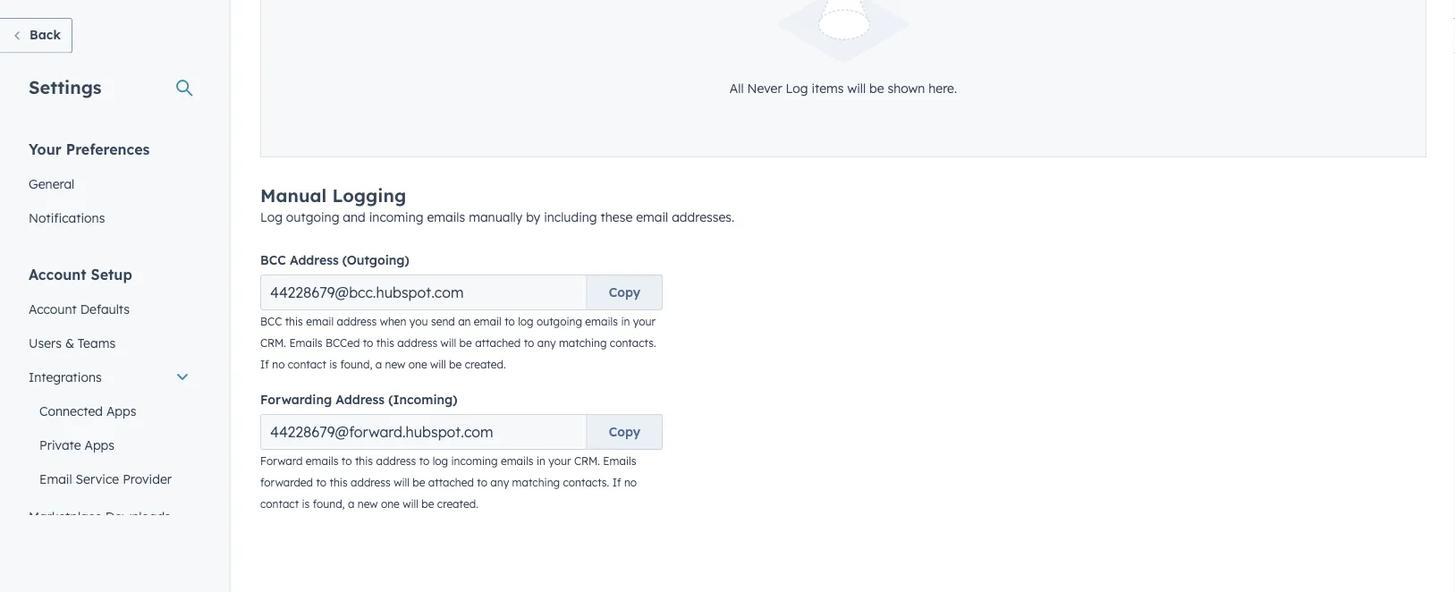 Task type: vqa. For each thing, say whether or not it's contained in the screenshot.
BCC in the the BCC this email address when you send an email to log outgoing emails in your CRM. Emails BCCed to this address will be attached to any matching contacts. If no contact is found, a new one will be created.
yes



Task type: locate. For each thing, give the bounding box(es) containing it.
settings
[[29, 76, 102, 98]]

0 horizontal spatial crm.
[[260, 336, 286, 350]]

email right an
[[474, 315, 502, 328]]

apps down integrations button
[[106, 403, 136, 419]]

if inside the forward emails to this address to log incoming emails in your crm. emails forwarded to this address will be attached to any matching contacts. if no contact is found, a new one will be created.
[[613, 476, 621, 489]]

0 horizontal spatial outgoing
[[286, 209, 340, 225]]

1 vertical spatial log
[[260, 209, 283, 225]]

attached inside the forward emails to this address to log incoming emails in your crm. emails forwarded to this address will be attached to any matching contacts. if no contact is found, a new one will be created.
[[428, 476, 474, 489]]

copy button for (incoming)
[[588, 414, 663, 450]]

this
[[285, 315, 303, 328], [376, 336, 395, 350], [355, 454, 373, 468], [330, 476, 348, 489]]

log left items at the right top of the page
[[786, 80, 808, 96]]

1 horizontal spatial if
[[613, 476, 621, 489]]

1 copy button from the top
[[588, 275, 663, 310]]

copy
[[609, 284, 641, 300], [609, 424, 641, 440]]

account up users
[[29, 301, 77, 317]]

new
[[385, 358, 406, 371], [358, 497, 378, 511]]

0 vertical spatial no
[[272, 358, 285, 371]]

back
[[30, 27, 61, 43]]

0 vertical spatial copy button
[[588, 275, 663, 310]]

forward emails to this address to log incoming emails in your crm. emails forwarded to this address will be attached to any matching contacts. if no contact is found, a new one will be created.
[[260, 454, 637, 511]]

never
[[748, 80, 783, 96]]

0 vertical spatial apps
[[106, 403, 136, 419]]

0 vertical spatial a
[[376, 358, 382, 371]]

log inside manual logging log outgoing and incoming emails manually by including these email addresses.
[[260, 209, 283, 225]]

0 horizontal spatial attached
[[428, 476, 474, 489]]

account for account defaults
[[29, 301, 77, 317]]

0 vertical spatial attached
[[475, 336, 521, 350]]

1 vertical spatial matching
[[512, 476, 560, 489]]

0 vertical spatial found,
[[340, 358, 373, 371]]

apps inside 'link'
[[106, 403, 136, 419]]

contact down forwarded on the bottom left of the page
[[260, 497, 299, 511]]

any
[[537, 336, 556, 350], [491, 476, 509, 489]]

1 vertical spatial found,
[[313, 497, 345, 511]]

2 bcc from the top
[[260, 315, 282, 328]]

address
[[337, 315, 377, 328], [398, 336, 438, 350], [376, 454, 416, 468], [351, 476, 391, 489]]

found,
[[340, 358, 373, 371], [313, 497, 345, 511]]

0 horizontal spatial incoming
[[369, 209, 424, 225]]

1 horizontal spatial one
[[409, 358, 427, 371]]

0 horizontal spatial if
[[260, 358, 269, 371]]

emails inside manual logging log outgoing and incoming emails manually by including these email addresses.
[[427, 209, 465, 225]]

1 horizontal spatial no
[[624, 476, 637, 489]]

1 vertical spatial copy
[[609, 424, 641, 440]]

2 horizontal spatial email
[[636, 209, 669, 225]]

1 horizontal spatial new
[[385, 358, 406, 371]]

0 vertical spatial log
[[786, 80, 808, 96]]

contact inside bcc this email address when you send an email to log outgoing emails in your crm. emails bcced to this address will be attached to any matching contacts. if no contact is found, a new one will be created.
[[288, 358, 326, 371]]

log for manual
[[260, 209, 283, 225]]

contacts.
[[610, 336, 656, 350], [563, 476, 610, 489]]

forwarding
[[260, 392, 332, 407]]

incoming down "logging"
[[369, 209, 424, 225]]

log down forwarding address (incoming) text field
[[433, 454, 448, 468]]

0 vertical spatial in
[[621, 315, 630, 328]]

one
[[409, 358, 427, 371], [381, 497, 400, 511]]

2 account from the top
[[29, 301, 77, 317]]

address left (outgoing)
[[290, 252, 339, 268]]

1 horizontal spatial a
[[376, 358, 382, 371]]

including
[[544, 209, 597, 225]]

be
[[870, 80, 885, 96], [460, 336, 472, 350], [449, 358, 462, 371], [413, 476, 425, 489], [422, 497, 434, 511]]

&
[[65, 335, 74, 351]]

apps up service
[[85, 437, 115, 453]]

log
[[786, 80, 808, 96], [260, 209, 283, 225]]

account
[[29, 265, 86, 283], [29, 301, 77, 317]]

when
[[380, 315, 407, 328]]

1 vertical spatial a
[[348, 497, 355, 511]]

log down manual
[[260, 209, 283, 225]]

one inside bcc this email address when you send an email to log outgoing emails in your crm. emails bcced to this address will be attached to any matching contacts. if no contact is found, a new one will be created.
[[409, 358, 427, 371]]

log inside bcc this email address when you send an email to log outgoing emails in your crm. emails bcced to this address will be attached to any matching contacts. if no contact is found, a new one will be created.
[[518, 315, 534, 328]]

1 vertical spatial contact
[[260, 497, 299, 511]]

1 vertical spatial incoming
[[451, 454, 498, 468]]

to
[[505, 315, 515, 328], [363, 336, 373, 350], [524, 336, 534, 350], [342, 454, 352, 468], [419, 454, 430, 468], [316, 476, 327, 489], [477, 476, 488, 489]]

this down when
[[376, 336, 395, 350]]

notifications
[[29, 210, 105, 225]]

0 horizontal spatial is
[[302, 497, 310, 511]]

log right an
[[518, 315, 534, 328]]

0 horizontal spatial any
[[491, 476, 509, 489]]

incoming
[[369, 209, 424, 225], [451, 454, 498, 468]]

emails inside bcc this email address when you send an email to log outgoing emails in your crm. emails bcced to this address will be attached to any matching contacts. if no contact is found, a new one will be created.
[[586, 315, 618, 328]]

contacts. inside bcc this email address when you send an email to log outgoing emails in your crm. emails bcced to this address will be attached to any matching contacts. if no contact is found, a new one will be created.
[[610, 336, 656, 350]]

copy button
[[588, 275, 663, 310], [588, 414, 663, 450]]

in
[[621, 315, 630, 328], [537, 454, 546, 468]]

bcc address (outgoing)
[[260, 252, 410, 268]]

this down bcc address (outgoing)
[[285, 315, 303, 328]]

bcc inside bcc this email address when you send an email to log outgoing emails in your crm. emails bcced to this address will be attached to any matching contacts. if no contact is found, a new one will be created.
[[260, 315, 282, 328]]

log
[[518, 315, 534, 328], [433, 454, 448, 468]]

0 horizontal spatial new
[[358, 497, 378, 511]]

2 copy from the top
[[609, 424, 641, 440]]

0 vertical spatial contact
[[288, 358, 326, 371]]

0 vertical spatial crm.
[[260, 336, 286, 350]]

1 vertical spatial crm.
[[574, 454, 600, 468]]

is down bcced
[[329, 358, 337, 371]]

1 horizontal spatial in
[[621, 315, 630, 328]]

your inside the forward emails to this address to log incoming emails in your crm. emails forwarded to this address will be attached to any matching contacts. if no contact is found, a new one will be created.
[[549, 454, 571, 468]]

0 vertical spatial account
[[29, 265, 86, 283]]

0 vertical spatial new
[[385, 358, 406, 371]]

1 vertical spatial is
[[302, 497, 310, 511]]

bcc for bcc address (outgoing)
[[260, 252, 286, 268]]

1 vertical spatial address
[[336, 392, 385, 407]]

one down forwarding address (incoming) text field
[[381, 497, 400, 511]]

no
[[272, 358, 285, 371], [624, 476, 637, 489]]

marketplace downloads link
[[18, 500, 200, 534]]

1 horizontal spatial your
[[633, 315, 656, 328]]

all never log items will be shown here.
[[730, 80, 958, 96]]

0 vertical spatial emails
[[289, 336, 323, 350]]

is inside bcc this email address when you send an email to log outgoing emails in your crm. emails bcced to this address will be attached to any matching contacts. if no contact is found, a new one will be created.
[[329, 358, 337, 371]]

0 vertical spatial your
[[633, 315, 656, 328]]

is down forwarded on the bottom left of the page
[[302, 497, 310, 511]]

1 vertical spatial new
[[358, 497, 378, 511]]

if
[[260, 358, 269, 371], [613, 476, 621, 489]]

users & teams
[[29, 335, 116, 351]]

1 horizontal spatial attached
[[475, 336, 521, 350]]

email up bcced
[[306, 315, 334, 328]]

1 vertical spatial no
[[624, 476, 637, 489]]

any inside the forward emails to this address to log incoming emails in your crm. emails forwarded to this address will be attached to any matching contacts. if no contact is found, a new one will be created.
[[491, 476, 509, 489]]

one inside the forward emails to this address to log incoming emails in your crm. emails forwarded to this address will be attached to any matching contacts. if no contact is found, a new one will be created.
[[381, 497, 400, 511]]

any inside bcc this email address when you send an email to log outgoing emails in your crm. emails bcced to this address will be attached to any matching contacts. if no contact is found, a new one will be created.
[[537, 336, 556, 350]]

is
[[329, 358, 337, 371], [302, 497, 310, 511]]

0 vertical spatial log
[[518, 315, 534, 328]]

0 horizontal spatial in
[[537, 454, 546, 468]]

created. down an
[[465, 358, 506, 371]]

1 horizontal spatial any
[[537, 336, 556, 350]]

0 vertical spatial is
[[329, 358, 337, 371]]

send
[[431, 315, 455, 328]]

matching inside bcc this email address when you send an email to log outgoing emails in your crm. emails bcced to this address will be attached to any matching contacts. if no contact is found, a new one will be created.
[[559, 336, 607, 350]]

incoming down forwarding address (incoming) text field
[[451, 454, 498, 468]]

email
[[636, 209, 669, 225], [306, 315, 334, 328], [474, 315, 502, 328]]

found, down forwarded on the bottom left of the page
[[313, 497, 345, 511]]

0 vertical spatial copy
[[609, 284, 641, 300]]

0 horizontal spatial log
[[260, 209, 283, 225]]

account setup element
[[18, 264, 200, 592]]

account up account defaults
[[29, 265, 86, 283]]

0 vertical spatial incoming
[[369, 209, 424, 225]]

one up "(incoming)"
[[409, 358, 427, 371]]

0 horizontal spatial a
[[348, 497, 355, 511]]

1 vertical spatial one
[[381, 497, 400, 511]]

apps for private apps
[[85, 437, 115, 453]]

1 horizontal spatial outgoing
[[537, 315, 583, 328]]

1 horizontal spatial emails
[[603, 454, 637, 468]]

your preferences
[[29, 140, 150, 158]]

contact inside the forward emails to this address to log incoming emails in your crm. emails forwarded to this address will be attached to any matching contacts. if no contact is found, a new one will be created.
[[260, 497, 299, 511]]

this right forwarded on the bottom left of the page
[[330, 476, 348, 489]]

2 copy button from the top
[[588, 414, 663, 450]]

attached
[[475, 336, 521, 350], [428, 476, 474, 489]]

log inside the forward emails to this address to log incoming emails in your crm. emails forwarded to this address will be attached to any matching contacts. if no contact is found, a new one will be created.
[[433, 454, 448, 468]]

found, down bcced
[[340, 358, 373, 371]]

an
[[458, 315, 471, 328]]

(outgoing)
[[343, 252, 410, 268]]

1 horizontal spatial log
[[786, 80, 808, 96]]

0 vertical spatial created.
[[465, 358, 506, 371]]

apps inside "link"
[[85, 437, 115, 453]]

address for bcc
[[290, 252, 339, 268]]

is inside the forward emails to this address to log incoming emails in your crm. emails forwarded to this address will be attached to any matching contacts. if no contact is found, a new one will be created.
[[302, 497, 310, 511]]

0 horizontal spatial your
[[549, 454, 571, 468]]

0 vertical spatial any
[[537, 336, 556, 350]]

matching inside the forward emails to this address to log incoming emails in your crm. emails forwarded to this address will be attached to any matching contacts. if no contact is found, a new one will be created.
[[512, 476, 560, 489]]

email right these
[[636, 209, 669, 225]]

created.
[[465, 358, 506, 371], [437, 497, 479, 511]]

private
[[39, 437, 81, 453]]

0 vertical spatial bcc
[[260, 252, 286, 268]]

1 horizontal spatial email
[[474, 315, 502, 328]]

0 vertical spatial matching
[[559, 336, 607, 350]]

your
[[633, 315, 656, 328], [549, 454, 571, 468]]

here.
[[929, 80, 958, 96]]

shown
[[888, 80, 926, 96]]

1 account from the top
[[29, 265, 86, 283]]

preferences
[[66, 140, 150, 158]]

a
[[376, 358, 382, 371], [348, 497, 355, 511]]

1 vertical spatial created.
[[437, 497, 479, 511]]

you
[[410, 315, 428, 328]]

1 vertical spatial bcc
[[260, 315, 282, 328]]

1 horizontal spatial crm.
[[574, 454, 600, 468]]

1 horizontal spatial is
[[329, 358, 337, 371]]

will
[[848, 80, 866, 96], [441, 336, 457, 350], [430, 358, 446, 371], [394, 476, 410, 489], [403, 497, 419, 511]]

0 vertical spatial if
[[260, 358, 269, 371]]

1 vertical spatial if
[[613, 476, 621, 489]]

a inside the forward emails to this address to log incoming emails in your crm. emails forwarded to this address will be attached to any matching contacts. if no contact is found, a new one will be created.
[[348, 497, 355, 511]]

1 vertical spatial copy button
[[588, 414, 663, 450]]

downloads
[[105, 509, 171, 524]]

incoming inside the forward emails to this address to log incoming emails in your crm. emails forwarded to this address will be attached to any matching contacts. if no contact is found, a new one will be created.
[[451, 454, 498, 468]]

0 horizontal spatial no
[[272, 358, 285, 371]]

0 vertical spatial address
[[290, 252, 339, 268]]

attached inside bcc this email address when you send an email to log outgoing emails in your crm. emails bcced to this address will be attached to any matching contacts. if no contact is found, a new one will be created.
[[475, 336, 521, 350]]

in inside the forward emails to this address to log incoming emails in your crm. emails forwarded to this address will be attached to any matching contacts. if no contact is found, a new one will be created.
[[537, 454, 546, 468]]

1 vertical spatial any
[[491, 476, 509, 489]]

address
[[290, 252, 339, 268], [336, 392, 385, 407]]

account inside 'link'
[[29, 301, 77, 317]]

forwarding address (incoming)
[[260, 392, 458, 407]]

0 horizontal spatial one
[[381, 497, 400, 511]]

address down bcced
[[336, 392, 385, 407]]

1 horizontal spatial log
[[518, 315, 534, 328]]

1 vertical spatial contacts.
[[563, 476, 610, 489]]

0 horizontal spatial emails
[[289, 336, 323, 350]]

bcc down manual
[[260, 252, 286, 268]]

emails
[[289, 336, 323, 350], [603, 454, 637, 468]]

new inside the forward emails to this address to log incoming emails in your crm. emails forwarded to this address will be attached to any matching contacts. if no contact is found, a new one will be created.
[[358, 497, 378, 511]]

created. inside the forward emails to this address to log incoming emails in your crm. emails forwarded to this address will be attached to any matching contacts. if no contact is found, a new one will be created.
[[437, 497, 479, 511]]

1 vertical spatial apps
[[85, 437, 115, 453]]

contact
[[288, 358, 326, 371], [260, 497, 299, 511]]

bcc
[[260, 252, 286, 268], [260, 315, 282, 328]]

no inside the forward emails to this address to log incoming emails in your crm. emails forwarded to this address will be attached to any matching contacts. if no contact is found, a new one will be created.
[[624, 476, 637, 489]]

manual
[[260, 184, 327, 207]]

1 vertical spatial your
[[549, 454, 571, 468]]

apps for connected apps
[[106, 403, 136, 419]]

1 copy from the top
[[609, 284, 641, 300]]

no inside bcc this email address when you send an email to log outgoing emails in your crm. emails bcced to this address will be attached to any matching contacts. if no contact is found, a new one will be created.
[[272, 358, 285, 371]]

and
[[343, 209, 366, 225]]

1 vertical spatial attached
[[428, 476, 474, 489]]

defaults
[[80, 301, 130, 317]]

bcc for bcc this email address when you send an email to log outgoing emails in your crm. emails bcced to this address will be attached to any matching contacts. if no contact is found, a new one will be created.
[[260, 315, 282, 328]]

1 vertical spatial account
[[29, 301, 77, 317]]

1 horizontal spatial incoming
[[451, 454, 498, 468]]

1 vertical spatial log
[[433, 454, 448, 468]]

copy button for (outgoing)
[[588, 275, 663, 310]]

0 horizontal spatial log
[[433, 454, 448, 468]]

bcc up forwarding
[[260, 315, 282, 328]]

1 vertical spatial in
[[537, 454, 546, 468]]

0 vertical spatial outgoing
[[286, 209, 340, 225]]

0 vertical spatial one
[[409, 358, 427, 371]]

1 vertical spatial emails
[[603, 454, 637, 468]]

outgoing
[[286, 209, 340, 225], [537, 315, 583, 328]]

created. down forwarding address (incoming) text field
[[437, 497, 479, 511]]

0 vertical spatial contacts.
[[610, 336, 656, 350]]

contact up forwarding
[[288, 358, 326, 371]]

1 bcc from the top
[[260, 252, 286, 268]]

emails
[[427, 209, 465, 225], [586, 315, 618, 328], [306, 454, 339, 468], [501, 454, 534, 468]]

1 vertical spatial outgoing
[[537, 315, 583, 328]]

apps
[[106, 403, 136, 419], [85, 437, 115, 453]]

connected apps
[[39, 403, 136, 419]]

copy for bcc address (outgoing)
[[609, 284, 641, 300]]

matching
[[559, 336, 607, 350], [512, 476, 560, 489]]

crm.
[[260, 336, 286, 350], [574, 454, 600, 468]]

email service provider
[[39, 471, 172, 487]]



Task type: describe. For each thing, give the bounding box(es) containing it.
general link
[[18, 167, 200, 201]]

your inside bcc this email address when you send an email to log outgoing emails in your crm. emails bcced to this address will be attached to any matching contacts. if no contact is found, a new one will be created.
[[633, 315, 656, 328]]

by
[[526, 209, 541, 225]]

notifications link
[[18, 201, 200, 235]]

BCC Address (Outgoing) text field
[[260, 275, 588, 310]]

account for account setup
[[29, 265, 86, 283]]

outgoing inside manual logging log outgoing and incoming emails manually by including these email addresses.
[[286, 209, 340, 225]]

crm. inside the forward emails to this address to log incoming emails in your crm. emails forwarded to this address will be attached to any matching contacts. if no contact is found, a new one will be created.
[[574, 454, 600, 468]]

setup
[[91, 265, 132, 283]]

items
[[812, 80, 844, 96]]

outgoing inside bcc this email address when you send an email to log outgoing emails in your crm. emails bcced to this address will be attached to any matching contacts. if no contact is found, a new one will be created.
[[537, 315, 583, 328]]

bcced
[[326, 336, 360, 350]]

your
[[29, 140, 62, 158]]

address for forwarding
[[336, 392, 385, 407]]

account setup
[[29, 265, 132, 283]]

users & teams link
[[18, 326, 200, 360]]

connected apps link
[[18, 394, 200, 428]]

(incoming)
[[388, 392, 458, 407]]

provider
[[123, 471, 172, 487]]

your preferences element
[[18, 139, 200, 235]]

account defaults
[[29, 301, 130, 317]]

emails inside bcc this email address when you send an email to log outgoing emails in your crm. emails bcced to this address will be attached to any matching contacts. if no contact is found, a new one will be created.
[[289, 336, 323, 350]]

created. inside bcc this email address when you send an email to log outgoing emails in your crm. emails bcced to this address will be attached to any matching contacts. if no contact is found, a new one will be created.
[[465, 358, 506, 371]]

a inside bcc this email address when you send an email to log outgoing emails in your crm. emails bcced to this address will be attached to any matching contacts. if no contact is found, a new one will be created.
[[376, 358, 382, 371]]

Forwarding Address (Incoming) text field
[[260, 414, 588, 450]]

new inside bcc this email address when you send an email to log outgoing emails in your crm. emails bcced to this address will be attached to any matching contacts. if no contact is found, a new one will be created.
[[385, 358, 406, 371]]

private apps
[[39, 437, 115, 453]]

back link
[[0, 18, 72, 53]]

service
[[76, 471, 119, 487]]

copy for forwarding address (incoming)
[[609, 424, 641, 440]]

log for all
[[786, 80, 808, 96]]

email
[[39, 471, 72, 487]]

connected
[[39, 403, 103, 419]]

in inside bcc this email address when you send an email to log outgoing emails in your crm. emails bcced to this address will be attached to any matching contacts. if no contact is found, a new one will be created.
[[621, 315, 630, 328]]

all
[[730, 80, 744, 96]]

these
[[601, 209, 633, 225]]

email inside manual logging log outgoing and incoming emails manually by including these email addresses.
[[636, 209, 669, 225]]

found, inside bcc this email address when you send an email to log outgoing emails in your crm. emails bcced to this address will be attached to any matching contacts. if no contact is found, a new one will be created.
[[340, 358, 373, 371]]

marketplace
[[29, 509, 102, 524]]

manual logging log outgoing and incoming emails manually by including these email addresses.
[[260, 184, 735, 225]]

forwarded
[[260, 476, 313, 489]]

emails inside the forward emails to this address to log incoming emails in your crm. emails forwarded to this address will be attached to any matching contacts. if no contact is found, a new one will be created.
[[603, 454, 637, 468]]

marketplace downloads
[[29, 509, 171, 524]]

if inside bcc this email address when you send an email to log outgoing emails in your crm. emails bcced to this address will be attached to any matching contacts. if no contact is found, a new one will be created.
[[260, 358, 269, 371]]

integrations
[[29, 369, 102, 385]]

private apps link
[[18, 428, 200, 462]]

bcc this email address when you send an email to log outgoing emails in your crm. emails bcced to this address will be attached to any matching contacts. if no contact is found, a new one will be created.
[[260, 315, 656, 371]]

this down forwarding address (incoming)
[[355, 454, 373, 468]]

addresses.
[[672, 209, 735, 225]]

forward
[[260, 454, 303, 468]]

teams
[[78, 335, 116, 351]]

logging
[[332, 184, 406, 207]]

integrations button
[[18, 360, 200, 394]]

incoming inside manual logging log outgoing and incoming emails manually by including these email addresses.
[[369, 209, 424, 225]]

crm. inside bcc this email address when you send an email to log outgoing emails in your crm. emails bcced to this address will be attached to any matching contacts. if no contact is found, a new one will be created.
[[260, 336, 286, 350]]

general
[[29, 176, 74, 191]]

0 horizontal spatial email
[[306, 315, 334, 328]]

account defaults link
[[18, 292, 200, 326]]

email service provider link
[[18, 462, 200, 496]]

users
[[29, 335, 62, 351]]

contacts. inside the forward emails to this address to log incoming emails in your crm. emails forwarded to this address will be attached to any matching contacts. if no contact is found, a new one will be created.
[[563, 476, 610, 489]]

found, inside the forward emails to this address to log incoming emails in your crm. emails forwarded to this address will be attached to any matching contacts. if no contact is found, a new one will be created.
[[313, 497, 345, 511]]

manually
[[469, 209, 523, 225]]



